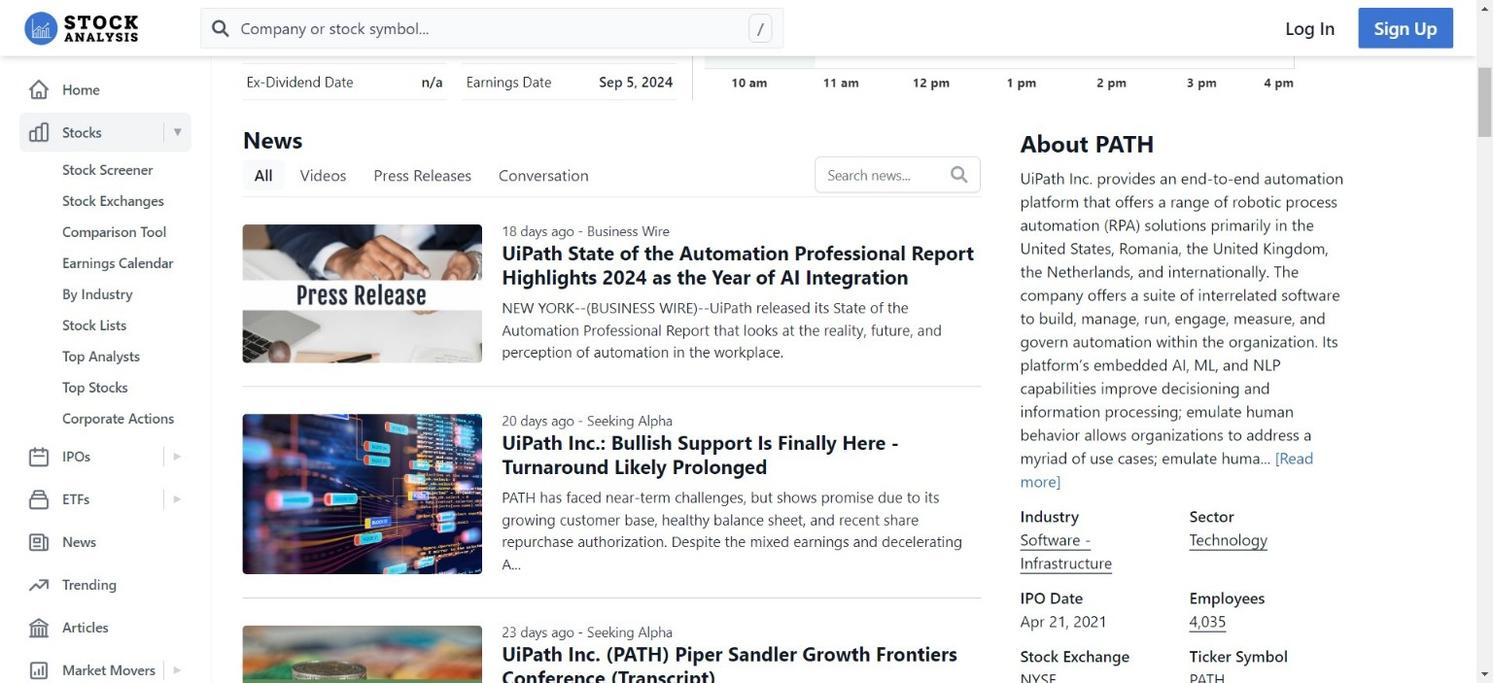 Task type: describe. For each thing, give the bounding box(es) containing it.
Search news... text field
[[815, 156, 980, 192]]

expand stocks menu image
[[168, 122, 187, 142]]

expand ipos menu image
[[168, 447, 187, 467]]



Task type: locate. For each thing, give the bounding box(es) containing it.
expand market movers menu image
[[168, 661, 187, 680]]

expand etfs menu image
[[168, 490, 187, 509]]

Search text field
[[201, 8, 784, 48]]

None search field
[[201, 8, 784, 48]]



